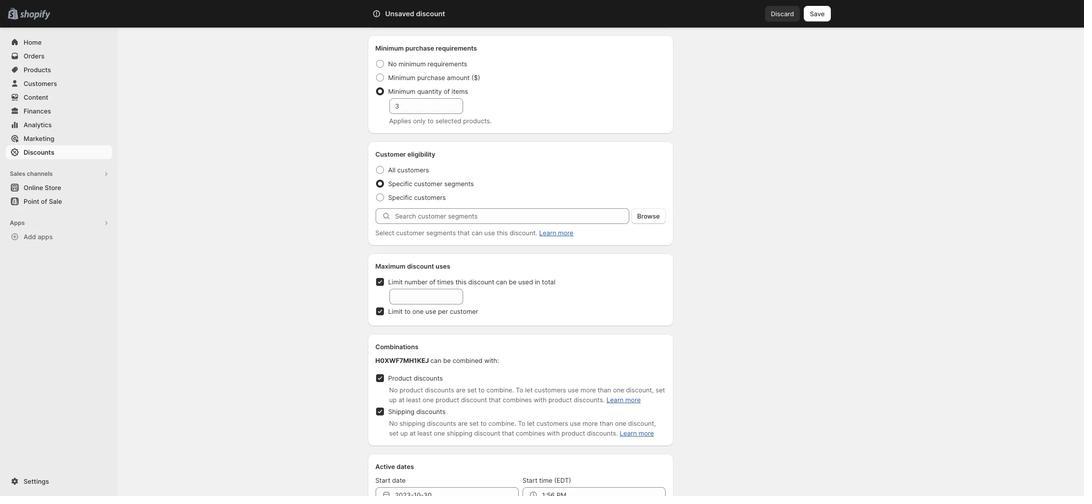 Task type: locate. For each thing, give the bounding box(es) containing it.
1 horizontal spatial can
[[472, 229, 482, 237]]

0 vertical spatial that
[[458, 229, 470, 237]]

date
[[392, 477, 406, 485]]

0 vertical spatial at
[[399, 396, 405, 404]]

0 vertical spatial segments
[[444, 180, 474, 188]]

segments up "uses"
[[426, 229, 456, 237]]

this down search customer segments text box
[[497, 229, 508, 237]]

with inside to let customers use more than one discount, set up at least one shipping discount that combines with product discounts.
[[547, 430, 560, 438]]

1 vertical spatial discounts.
[[587, 430, 618, 438]]

least down shipping discounts
[[417, 430, 432, 438]]

discounts down the product discounts
[[425, 386, 454, 394]]

1 vertical spatial learn more
[[620, 430, 654, 438]]

2 vertical spatial learn more link
[[620, 430, 654, 438]]

1 vertical spatial purchase
[[417, 74, 445, 82]]

discount.
[[510, 229, 537, 237]]

discounts. inside 'to let customers use more than one discount, set up at least one product discount that combines with product discounts.'
[[574, 396, 605, 404]]

least inside 'to let customers use more than one discount, set up at least one product discount that combines with product discounts.'
[[406, 396, 421, 404]]

discount, inside 'to let customers use more than one discount, set up at least one product discount that combines with product discounts.'
[[626, 386, 654, 394]]

0 vertical spatial with
[[534, 396, 547, 404]]

customers inside to let customers use more than one discount, set up at least one shipping discount that combines with product discounts.
[[537, 420, 568, 428]]

to
[[428, 117, 434, 125], [404, 308, 411, 316], [479, 386, 485, 394], [481, 420, 487, 428]]

discounts.
[[574, 396, 605, 404], [587, 430, 618, 438]]

0 vertical spatial this
[[497, 229, 508, 237]]

segments for specific
[[444, 180, 474, 188]]

2 start from the left
[[523, 477, 538, 485]]

1 vertical spatial that
[[489, 396, 501, 404]]

1 vertical spatial this
[[456, 278, 467, 286]]

combined
[[453, 357, 483, 365]]

in
[[535, 278, 540, 286]]

online store
[[24, 184, 61, 192]]

discounts
[[24, 148, 54, 156]]

discount, inside to let customers use more than one discount, set up at least one shipping discount that combines with product discounts.
[[628, 420, 656, 428]]

combines inside 'to let customers use more than one discount, set up at least one product discount that combines with product discounts.'
[[503, 396, 532, 404]]

0 vertical spatial combine.
[[486, 386, 514, 394]]

with for no product discounts are set to combine.
[[534, 396, 547, 404]]

0 horizontal spatial at
[[399, 396, 405, 404]]

home
[[24, 38, 42, 46]]

learn for no product discounts are set to combine.
[[607, 396, 624, 404]]

limit to one use per customer
[[388, 308, 478, 316]]

specific
[[388, 180, 412, 188], [388, 194, 412, 202]]

segments for select
[[426, 229, 456, 237]]

limit for limit number of times this discount can be used in total
[[388, 278, 403, 286]]

1 vertical spatial at
[[410, 430, 416, 438]]

applies only to selected products.
[[389, 117, 492, 125]]

eligibility
[[407, 150, 435, 158]]

that for shipping discounts
[[502, 430, 514, 438]]

1 limit from the top
[[388, 278, 403, 286]]

only
[[413, 117, 426, 125]]

up down shipping
[[400, 430, 408, 438]]

times
[[437, 278, 454, 286]]

2 vertical spatial that
[[502, 430, 514, 438]]

specific customers
[[388, 194, 446, 202]]

minimum down minimum
[[388, 74, 415, 82]]

learn more
[[607, 396, 641, 404], [620, 430, 654, 438]]

start down active
[[375, 477, 390, 485]]

purchase for requirements
[[405, 44, 434, 52]]

with up to let customers use more than one discount, set up at least one shipping discount that combines with product discounts.
[[534, 396, 547, 404]]

be left combined
[[443, 357, 451, 365]]

0 vertical spatial discount,
[[626, 386, 654, 394]]

no down shipping
[[389, 420, 398, 428]]

start left time
[[523, 477, 538, 485]]

1 vertical spatial customer
[[396, 229, 425, 237]]

9
[[425, 4, 429, 12]]

None text field
[[389, 98, 463, 114]]

1 vertical spatial with
[[547, 430, 560, 438]]

let
[[525, 386, 533, 394], [527, 420, 535, 428]]

purchase up minimum
[[405, 44, 434, 52]]

add apps
[[24, 233, 53, 241]]

point of sale link
[[6, 195, 112, 208]]

0 vertical spatial limit
[[388, 278, 403, 286]]

than inside 'to let customers use more than one discount, set up at least one product discount that combines with product discounts.'
[[598, 386, 611, 394]]

0 horizontal spatial up
[[389, 396, 397, 404]]

settings
[[24, 478, 49, 486]]

discounts down "h0xwf7mh1kej can be combined with:"
[[414, 375, 443, 383]]

0 vertical spatial requirements
[[436, 44, 477, 52]]

can left used
[[496, 278, 507, 286]]

shipping
[[400, 420, 425, 428], [447, 430, 472, 438]]

0 vertical spatial shipping
[[400, 420, 425, 428]]

0 vertical spatial least
[[406, 396, 421, 404]]

marketing
[[24, 135, 54, 143]]

minimum for minimum purchase amount ($)
[[388, 74, 415, 82]]

use inside 'to let customers use more than one discount, set up at least one product discount that combines with product discounts.'
[[568, 386, 579, 394]]

discount inside to let customers use more than one discount, set up at least one shipping discount that combines with product discounts.
[[474, 430, 500, 438]]

product down no product discounts are set to combine.
[[436, 396, 459, 404]]

let up to let customers use more than one discount, set up at least one shipping discount that combines with product discounts.
[[525, 386, 533, 394]]

discounts. inside to let customers use more than one discount, set up at least one shipping discount that combines with product discounts.
[[587, 430, 618, 438]]

point of sale
[[24, 198, 62, 206]]

1 vertical spatial limit
[[388, 308, 403, 316]]

channels
[[27, 170, 53, 177]]

0 vertical spatial specific
[[388, 180, 412, 188]]

0 vertical spatial combines
[[503, 396, 532, 404]]

0 horizontal spatial that
[[458, 229, 470, 237]]

selected
[[435, 117, 461, 125]]

online store link
[[6, 181, 112, 195]]

least inside to let customers use more than one discount, set up at least one shipping discount that combines with product discounts.
[[417, 430, 432, 438]]

limit up combinations
[[388, 308, 403, 316]]

customers down customer eligibility
[[397, 166, 429, 174]]

combines
[[503, 396, 532, 404], [516, 430, 545, 438]]

1 horizontal spatial start
[[523, 477, 538, 485]]

shopify image
[[20, 10, 50, 20]]

1 vertical spatial be
[[443, 357, 451, 365]]

use inside to let customers use more than one discount, set up at least one shipping discount that combines with product discounts.
[[570, 420, 581, 428]]

sales
[[10, 170, 25, 177]]

combine. down with:
[[486, 386, 514, 394]]

to down no product discounts are set to combine.
[[481, 420, 487, 428]]

1 horizontal spatial at
[[410, 430, 416, 438]]

0 vertical spatial up
[[389, 396, 397, 404]]

1 vertical spatial are
[[458, 420, 468, 428]]

active
[[375, 463, 395, 471]]

0 vertical spatial no
[[388, 60, 397, 68]]

None text field
[[389, 289, 463, 305]]

customers inside 'to let customers use more than one discount, set up at least one product discount that combines with product discounts.'
[[534, 386, 566, 394]]

of
[[417, 4, 424, 12], [444, 88, 450, 95], [41, 198, 47, 206], [429, 278, 435, 286]]

combines down 'to let customers use more than one discount, set up at least one product discount that combines with product discounts.'
[[516, 430, 545, 438]]

1 vertical spatial discount,
[[628, 420, 656, 428]]

customers down 'to let customers use more than one discount, set up at least one product discount that combines with product discounts.'
[[537, 420, 568, 428]]

to down 'to let customers use more than one discount, set up at least one product discount that combines with product discounts.'
[[518, 420, 525, 428]]

to for no product discounts are set to combine.
[[516, 386, 523, 394]]

1 vertical spatial to
[[518, 420, 525, 428]]

are
[[456, 386, 466, 394], [458, 420, 468, 428]]

to inside to let customers use more than one discount, set up at least one shipping discount that combines with product discounts.
[[518, 420, 525, 428]]

discounts up 'no shipping discounts are set to combine.' at the bottom of the page
[[416, 408, 446, 416]]

no left minimum
[[388, 60, 397, 68]]

selected)
[[457, 4, 485, 12]]

of left the 9
[[417, 4, 424, 12]]

1 vertical spatial segments
[[426, 229, 456, 237]]

1 vertical spatial requirements
[[428, 60, 467, 68]]

customers link
[[6, 77, 112, 90]]

0 vertical spatial to
[[516, 386, 523, 394]]

0 vertical spatial purchase
[[405, 44, 434, 52]]

can
[[472, 229, 482, 237], [496, 278, 507, 286], [430, 357, 441, 365]]

add apps button
[[6, 230, 112, 244]]

can up the product discounts
[[430, 357, 441, 365]]

2 limit from the top
[[388, 308, 403, 316]]

limit
[[388, 278, 403, 286], [388, 308, 403, 316]]

2 vertical spatial customer
[[450, 308, 478, 316]]

that inside 'to let customers use more than one discount, set up at least one product discount that combines with product discounts.'
[[489, 396, 501, 404]]

apps
[[10, 219, 25, 227]]

1 vertical spatial let
[[527, 420, 535, 428]]

2 horizontal spatial can
[[496, 278, 507, 286]]

limit for limit to one use per customer
[[388, 308, 403, 316]]

product discounts
[[388, 375, 443, 383]]

with down 'to let customers use more than one discount, set up at least one product discount that combines with product discounts.'
[[547, 430, 560, 438]]

no minimum requirements
[[388, 60, 467, 68]]

up inside to let customers use more than one discount, set up at least one shipping discount that combines with product discounts.
[[400, 430, 408, 438]]

customer right per
[[450, 308, 478, 316]]

at up shipping
[[399, 396, 405, 404]]

1 vertical spatial combines
[[516, 430, 545, 438]]

use for to let customers use more than one discount, set up at least one shipping discount that combines with product discounts.
[[570, 420, 581, 428]]

least up shipping discounts
[[406, 396, 421, 404]]

combines inside to let customers use more than one discount, set up at least one shipping discount that combines with product discounts.
[[516, 430, 545, 438]]

per
[[438, 308, 448, 316]]

let inside to let customers use more than one discount, set up at least one shipping discount that combines with product discounts.
[[527, 420, 535, 428]]

discount inside 'to let customers use more than one discount, set up at least one product discount that combines with product discounts.'
[[461, 396, 487, 404]]

combine.
[[486, 386, 514, 394], [488, 420, 516, 428]]

browse button
[[631, 208, 666, 224]]

segments up specific customers
[[444, 180, 474, 188]]

segments
[[444, 180, 474, 188], [426, 229, 456, 237]]

this right times
[[456, 278, 467, 286]]

at inside to let customers use more than one discount, set up at least one shipping discount that combines with product discounts.
[[410, 430, 416, 438]]

up up shipping
[[389, 396, 397, 404]]

customer
[[414, 180, 443, 188], [396, 229, 425, 237], [450, 308, 478, 316]]

0 vertical spatial discounts.
[[574, 396, 605, 404]]

let for no product discounts are set to combine.
[[525, 386, 533, 394]]

up inside 'to let customers use more than one discount, set up at least one product discount that combines with product discounts.'
[[389, 396, 397, 404]]

1 vertical spatial minimum
[[388, 74, 415, 82]]

sale
[[49, 198, 62, 206]]

no down product
[[389, 386, 398, 394]]

can down search customer segments text box
[[472, 229, 482, 237]]

set inside to let customers use more than one discount, set up at least one shipping discount that combines with product discounts.
[[389, 430, 399, 438]]

0 vertical spatial than
[[598, 386, 611, 394]]

shipping down shipping discounts
[[400, 420, 425, 428]]

are down no product discounts are set to combine.
[[458, 420, 468, 428]]

2 specific from the top
[[388, 194, 412, 202]]

select customer segments that can use this discount. learn more
[[375, 229, 573, 237]]

more inside to let customers use more than one discount, set up at least one shipping discount that combines with product discounts.
[[583, 420, 598, 428]]

0 vertical spatial be
[[509, 278, 517, 286]]

shipping down 'no shipping discounts are set to combine.' at the bottom of the page
[[447, 430, 472, 438]]

use
[[484, 229, 495, 237], [425, 308, 436, 316], [568, 386, 579, 394], [570, 420, 581, 428]]

0 horizontal spatial with
[[534, 396, 547, 404]]

1 vertical spatial least
[[417, 430, 432, 438]]

customer up specific customers
[[414, 180, 443, 188]]

0 vertical spatial customer
[[414, 180, 443, 188]]

1 vertical spatial than
[[600, 420, 613, 428]]

1 specific from the top
[[388, 180, 412, 188]]

minimum left quantity
[[388, 88, 415, 95]]

1 vertical spatial up
[[400, 430, 408, 438]]

set
[[467, 386, 477, 394], [656, 386, 665, 394], [469, 420, 479, 428], [389, 430, 399, 438]]

purchase up quantity
[[417, 74, 445, 82]]

1 vertical spatial combine.
[[488, 420, 516, 428]]

content
[[24, 93, 48, 101]]

2 vertical spatial no
[[389, 420, 398, 428]]

to inside 'to let customers use more than one discount, set up at least one product discount that combines with product discounts.'
[[516, 386, 523, 394]]

of left sale
[[41, 198, 47, 206]]

2 vertical spatial can
[[430, 357, 441, 365]]

1 horizontal spatial that
[[489, 396, 501, 404]]

0 vertical spatial learn more
[[607, 396, 641, 404]]

let inside 'to let customers use more than one discount, set up at least one product discount that combines with product discounts.'
[[525, 386, 533, 394]]

let down 'to let customers use more than one discount, set up at least one product discount that combines with product discounts.'
[[527, 420, 535, 428]]

discard button
[[765, 6, 800, 22]]

0 horizontal spatial start
[[375, 477, 390, 485]]

discount,
[[626, 386, 654, 394], [628, 420, 656, 428]]

combine. down 'to let customers use more than one discount, set up at least one product discount that combines with product discounts.'
[[488, 420, 516, 428]]

minimum up minimum
[[375, 44, 404, 52]]

up for product
[[389, 396, 397, 404]]

at inside 'to let customers use more than one discount, set up at least one product discount that combines with product discounts.'
[[399, 396, 405, 404]]

1 horizontal spatial be
[[509, 278, 517, 286]]

to up to let customers use more than one discount, set up at least one shipping discount that combines with product discounts.
[[516, 386, 523, 394]]

1 vertical spatial no
[[389, 386, 398, 394]]

combine. for no product discounts are set to combine.
[[486, 386, 514, 394]]

learn more for to let customers use more than one discount, set up at least one product discount that combines with product discounts.
[[607, 396, 641, 404]]

this
[[497, 229, 508, 237], [456, 278, 467, 286]]

Search customer segments text field
[[395, 208, 629, 224]]

discounts link
[[6, 146, 112, 159]]

limit down maximum
[[388, 278, 403, 286]]

start
[[375, 477, 390, 485], [523, 477, 538, 485]]

customers up to let customers use more than one discount, set up at least one shipping discount that combines with product discounts.
[[534, 386, 566, 394]]

unsaved
[[385, 9, 414, 18]]

requirements
[[436, 44, 477, 52], [428, 60, 467, 68]]

at down shipping discounts
[[410, 430, 416, 438]]

0 vertical spatial let
[[525, 386, 533, 394]]

specific for specific customer segments
[[388, 180, 412, 188]]

2 horizontal spatial that
[[502, 430, 514, 438]]

0 vertical spatial learn
[[539, 229, 556, 237]]

purchase for amount
[[417, 74, 445, 82]]

1 horizontal spatial shipping
[[447, 430, 472, 438]]

be left used
[[509, 278, 517, 286]]

combines up to let customers use more than one discount, set up at least one shipping discount that combines with product discounts.
[[503, 396, 532, 404]]

orders link
[[6, 49, 112, 63]]

2 vertical spatial minimum
[[388, 88, 415, 95]]

with inside 'to let customers use more than one discount, set up at least one product discount that combines with product discounts.'
[[534, 396, 547, 404]]

that inside to let customers use more than one discount, set up at least one shipping discount that combines with product discounts.
[[502, 430, 514, 438]]

than inside to let customers use more than one discount, set up at least one shipping discount that combines with product discounts.
[[600, 420, 613, 428]]

0 vertical spatial are
[[456, 386, 466, 394]]

are down combined
[[456, 386, 466, 394]]

product up (edt)
[[562, 430, 585, 438]]

1 vertical spatial shipping
[[447, 430, 472, 438]]

are for product
[[456, 386, 466, 394]]

1 horizontal spatial up
[[400, 430, 408, 438]]

1 start from the left
[[375, 477, 390, 485]]

0 vertical spatial minimum
[[375, 44, 404, 52]]

with for no shipping discounts are set to combine.
[[547, 430, 560, 438]]

2 vertical spatial learn
[[620, 430, 637, 438]]

with:
[[484, 357, 499, 365]]

discounts
[[414, 375, 443, 383], [425, 386, 454, 394], [416, 408, 446, 416], [427, 420, 456, 428]]

select
[[375, 229, 394, 237]]

analytics link
[[6, 118, 112, 132]]

1 vertical spatial learn more link
[[607, 396, 641, 404]]

no
[[388, 60, 397, 68], [389, 386, 398, 394], [389, 420, 398, 428]]

at for shipping
[[410, 430, 416, 438]]

1 vertical spatial specific
[[388, 194, 412, 202]]

minimum
[[375, 44, 404, 52], [388, 74, 415, 82], [388, 88, 415, 95]]

combines for no shipping discounts are set to combine.
[[516, 430, 545, 438]]

customer right the select
[[396, 229, 425, 237]]

are for shipping
[[458, 420, 468, 428]]

0 horizontal spatial be
[[443, 357, 451, 365]]

1 vertical spatial learn
[[607, 396, 624, 404]]

1 vertical spatial can
[[496, 278, 507, 286]]

1 horizontal spatial with
[[547, 430, 560, 438]]



Task type: vqa. For each thing, say whether or not it's contained in the screenshot.
bottommost the Store
no



Task type: describe. For each thing, give the bounding box(es) containing it.
time
[[539, 477, 552, 485]]

point of sale button
[[0, 195, 118, 208]]

home link
[[6, 35, 112, 49]]

maximum
[[375, 263, 405, 270]]

0 vertical spatial can
[[472, 229, 482, 237]]

0 horizontal spatial can
[[430, 357, 441, 365]]

let for no shipping discounts are set to combine.
[[527, 420, 535, 428]]

start date
[[375, 477, 406, 485]]

h0xwf7mh1kej can be combined with:
[[375, 357, 499, 365]]

number
[[404, 278, 428, 286]]

of left times
[[429, 278, 435, 286]]

all
[[388, 166, 396, 174]]

quantity
[[417, 88, 442, 95]]

minimum purchase amount ($)
[[388, 74, 480, 82]]

discounts down shipping discounts
[[427, 420, 456, 428]]

applies
[[389, 117, 411, 125]]

discounts. for to let customers use more than one discount, set up at least one shipping discount that combines with product discounts.
[[587, 430, 618, 438]]

discount, for to let customers use more than one discount, set up at least one product discount that combines with product discounts.
[[626, 386, 654, 394]]

0 horizontal spatial this
[[456, 278, 467, 286]]

to let customers use more than one discount, set up at least one shipping discount that combines with product discounts.
[[389, 420, 656, 438]]

minimum
[[399, 60, 426, 68]]

more inside 'to let customers use more than one discount, set up at least one product discount that combines with product discounts.'
[[581, 386, 596, 394]]

combine. for no shipping discounts are set to combine.
[[488, 420, 516, 428]]

save
[[810, 10, 825, 18]]

customer for specific
[[414, 180, 443, 188]]

start for start time (edt)
[[523, 477, 538, 485]]

Start date text field
[[395, 488, 519, 497]]

customers
[[24, 80, 57, 88]]

requirements for minimum purchase requirements
[[436, 44, 477, 52]]

(edt)
[[554, 477, 571, 485]]

Start time (EDT) text field
[[542, 488, 666, 497]]

save button
[[804, 6, 831, 22]]

content link
[[6, 90, 112, 104]]

settings link
[[6, 475, 112, 489]]

minimum for minimum quantity of items
[[388, 88, 415, 95]]

customer
[[375, 150, 406, 158]]

no for no shipping discounts are set to combine.
[[389, 420, 398, 428]]

maximum discount uses
[[375, 263, 450, 270]]

combinations
[[375, 343, 418, 351]]

customer for select
[[396, 229, 425, 237]]

($)
[[471, 74, 480, 82]]

browse
[[637, 212, 660, 220]]

to down with:
[[479, 386, 485, 394]]

shipping inside to let customers use more than one discount, set up at least one shipping discount that combines with product discounts.
[[447, 430, 472, 438]]

to for no shipping discounts are set to combine.
[[518, 420, 525, 428]]

apps
[[38, 233, 53, 241]]

use for limit to one use per customer
[[425, 308, 436, 316]]

specific for specific customers
[[388, 194, 412, 202]]

requirements for no minimum requirements
[[428, 60, 467, 68]]

marketing link
[[6, 132, 112, 146]]

product down the product discounts
[[400, 386, 423, 394]]

up for shipping
[[400, 430, 408, 438]]

discard
[[771, 10, 794, 18]]

product inside to let customers use more than one discount, set up at least one shipping discount that combines with product discounts.
[[562, 430, 585, 438]]

h0xwf7mh1kej
[[375, 357, 429, 365]]

of inside button
[[41, 198, 47, 206]]

used
[[518, 278, 533, 286]]

add
[[24, 233, 36, 241]]

products.
[[463, 117, 492, 125]]

start time (edt)
[[523, 477, 571, 485]]

point
[[24, 198, 39, 206]]

product up to let customers use more than one discount, set up at least one shipping discount that combines with product discounts.
[[548, 396, 572, 404]]

uses
[[436, 263, 450, 270]]

no shipping discounts are set to combine.
[[389, 420, 516, 428]]

use for to let customers use more than one discount, set up at least one product discount that combines with product discounts.
[[568, 386, 579, 394]]

specific customer segments
[[388, 180, 474, 188]]

set inside 'to let customers use more than one discount, set up at least one product discount that combines with product discounts.'
[[656, 386, 665, 394]]

minimum quantity of items
[[388, 88, 468, 95]]

no for no minimum requirements
[[388, 60, 397, 68]]

learn more link for to let customers use more than one discount, set up at least one product discount that combines with product discounts.
[[607, 396, 641, 404]]

limit number of times this discount can be used in total
[[388, 278, 555, 286]]

least for shipping
[[417, 430, 432, 438]]

unsaved discount
[[385, 9, 445, 18]]

0 horizontal spatial shipping
[[400, 420, 425, 428]]

sales channels
[[10, 170, 53, 177]]

that for product discounts
[[489, 396, 501, 404]]

analytics
[[24, 121, 52, 129]]

no for no product discounts are set to combine.
[[389, 386, 398, 394]]

(3 of 9 variants selected)
[[409, 4, 485, 12]]

online
[[24, 184, 43, 192]]

search button
[[399, 6, 685, 22]]

customers down specific customer segments at the top left
[[414, 194, 446, 202]]

customer eligibility
[[375, 150, 435, 158]]

store
[[45, 184, 61, 192]]

discounts. for to let customers use more than one discount, set up at least one product discount that combines with product discounts.
[[574, 396, 605, 404]]

finances
[[24, 107, 51, 115]]

than for to let customers use more than one discount, set up at least one product discount that combines with product discounts.
[[598, 386, 611, 394]]

(3
[[409, 4, 416, 12]]

total
[[542, 278, 555, 286]]

dates
[[397, 463, 414, 471]]

active dates
[[375, 463, 414, 471]]

than for to let customers use more than one discount, set up at least one shipping discount that combines with product discounts.
[[600, 420, 613, 428]]

to let customers use more than one discount, set up at least one product discount that combines with product discounts.
[[389, 386, 665, 404]]

shipping discounts
[[388, 408, 446, 416]]

learn more link for to let customers use more than one discount, set up at least one shipping discount that combines with product discounts.
[[620, 430, 654, 438]]

at for product
[[399, 396, 405, 404]]

minimum for minimum purchase requirements
[[375, 44, 404, 52]]

to down number
[[404, 308, 411, 316]]

search
[[416, 10, 437, 18]]

products
[[24, 66, 51, 74]]

products link
[[6, 63, 112, 77]]

0 vertical spatial learn more link
[[539, 229, 573, 237]]

all customers
[[388, 166, 429, 174]]

to right only at top
[[428, 117, 434, 125]]

minimum purchase requirements
[[375, 44, 477, 52]]

items
[[452, 88, 468, 95]]

discount, for to let customers use more than one discount, set up at least one shipping discount that combines with product discounts.
[[628, 420, 656, 428]]

start for start date
[[375, 477, 390, 485]]

orders
[[24, 52, 44, 60]]

variants
[[431, 4, 455, 12]]

combines for no product discounts are set to combine.
[[503, 396, 532, 404]]

least for product
[[406, 396, 421, 404]]

apps button
[[6, 216, 112, 230]]

learn more for to let customers use more than one discount, set up at least one shipping discount that combines with product discounts.
[[620, 430, 654, 438]]

of left items
[[444, 88, 450, 95]]

shipping
[[388, 408, 414, 416]]

1 horizontal spatial this
[[497, 229, 508, 237]]

learn for no shipping discounts are set to combine.
[[620, 430, 637, 438]]

product
[[388, 375, 412, 383]]



